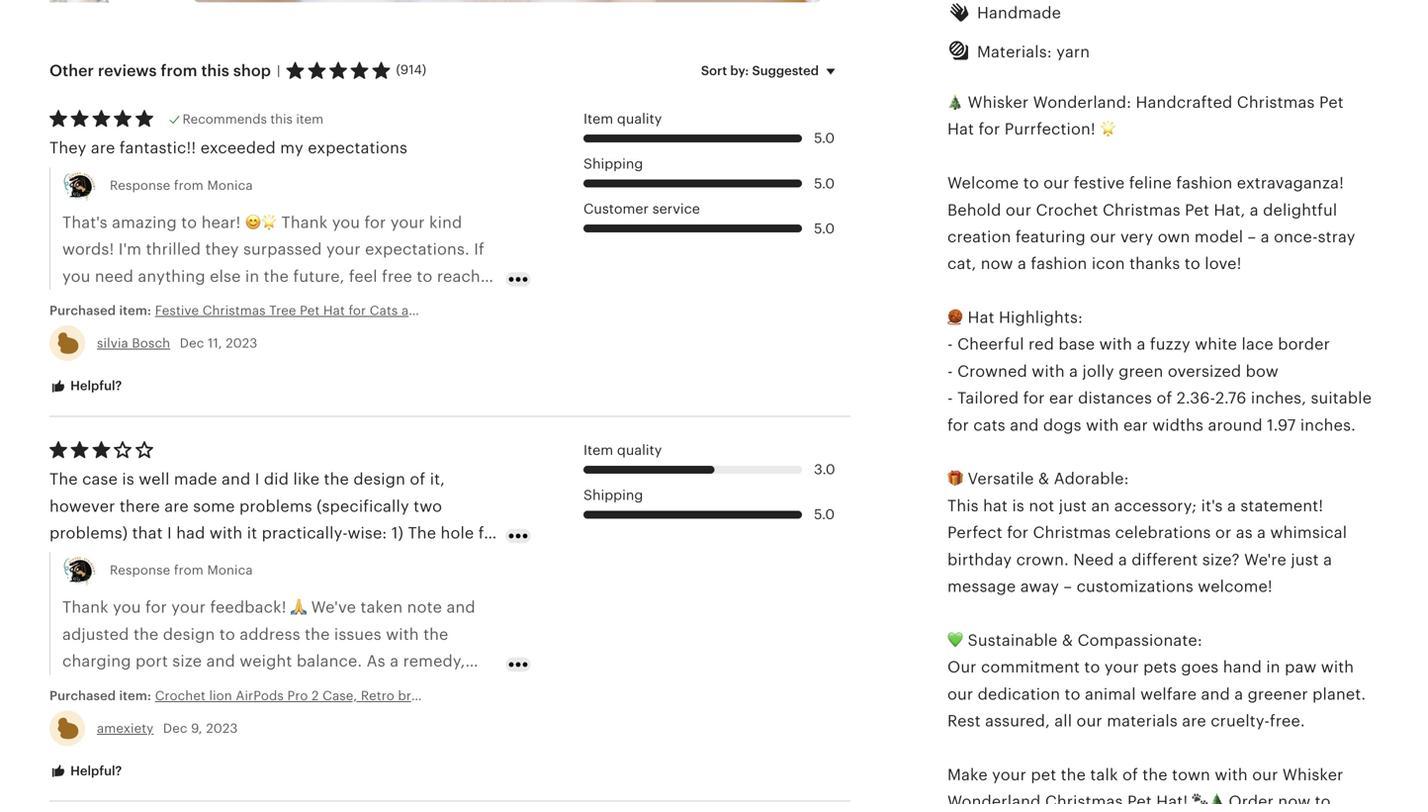 Task type: locate. For each thing, give the bounding box(es) containing it.
1 vertical spatial response from monica
[[110, 563, 253, 578]]

2 helpful? button from the top
[[35, 753, 137, 790]]

🙏
[[291, 599, 307, 616]]

just
[[1059, 497, 1087, 515], [1291, 551, 1319, 568]]

from for for
[[174, 563, 204, 578]]

2023
[[226, 336, 258, 351], [206, 721, 238, 736]]

you up 'out.'
[[62, 267, 90, 285]]

0 horizontal spatial now
[[981, 255, 1013, 273]]

purchased for purchased item:
[[49, 688, 116, 703]]

9,
[[191, 721, 202, 736]]

0 vertical spatial thank
[[281, 214, 328, 231]]

dec left the 9,
[[163, 721, 188, 736]]

whisker down free.
[[1282, 766, 1343, 784]]

1.97
[[1267, 416, 1296, 434]]

monica up the feedback!
[[207, 563, 253, 578]]

ear up dogs
[[1049, 389, 1074, 407]]

1 horizontal spatial whisker
[[1282, 766, 1343, 784]]

for up expectations.
[[364, 214, 386, 231]]

1 vertical spatial are
[[1182, 712, 1206, 730]]

item: up please
[[119, 688, 151, 703]]

& for compassionate:
[[1062, 631, 1073, 649]]

oversized
[[1168, 362, 1241, 380]]

2023 right the 9,
[[206, 721, 238, 736]]

response for you
[[110, 563, 170, 578]]

2 - from the top
[[947, 362, 953, 380]]

shipping
[[583, 156, 643, 172], [583, 487, 643, 503]]

pets
[[1143, 658, 1177, 676]]

1 horizontal spatial –
[[1248, 228, 1256, 246]]

response from monica
[[110, 178, 253, 193], [110, 563, 253, 578]]

1 helpful? button from the top
[[35, 368, 137, 405]]

1 horizontal spatial in
[[245, 267, 259, 285]]

response from monica down fantastic!! at the left of the page
[[110, 178, 253, 193]]

item for thank you for your feedback! 🙏 we've taken note and adjusted the design to address the issues with the charging port size and weight balance. as a remedy, we'll be gifting you an updated version, hoping you'll enjoy it. please get in touch with us to arrange the delivery. 😊🎧
[[583, 442, 613, 458]]

pet inside make your pet the talk of the town with our whisker wonderland christmas pet hat! 🐾🌲 order now t
[[1127, 793, 1152, 804]]

item quality for thank you for your feedback! 🙏 we've taken note and adjusted the design to address the issues with the charging port size and weight balance. as a remedy, we'll be gifting you an updated version, hoping you'll enjoy it. please get in touch with us to arrange the delivery. 😊🎧
[[583, 442, 662, 458]]

own
[[1158, 228, 1190, 246]]

1 vertical spatial monica
[[207, 563, 253, 578]]

1 vertical spatial now
[[1278, 793, 1311, 804]]

response for amazing
[[110, 178, 170, 193]]

1 helpful? from the top
[[67, 378, 122, 393]]

1 vertical spatial of
[[1122, 766, 1138, 784]]

highlights:
[[999, 309, 1083, 326]]

response
[[110, 178, 170, 193], [110, 563, 170, 578]]

from
[[161, 62, 197, 79], [174, 178, 204, 193], [174, 563, 204, 578]]

from down fantastic!! at the left of the page
[[174, 178, 204, 193]]

hat for cats
[[323, 303, 345, 318]]

the up 'port'
[[133, 625, 159, 643]]

this left item in the left top of the page
[[270, 112, 293, 126]]

1 quality from the top
[[617, 111, 662, 126]]

are right they
[[91, 139, 115, 157]]

2.36-
[[1177, 389, 1215, 407]]

the up hat!
[[1143, 766, 1168, 784]]

- down 🧶
[[947, 335, 953, 353]]

0 horizontal spatial whisker
[[968, 93, 1029, 111]]

2 response from the top
[[110, 563, 170, 578]]

0 vertical spatial just
[[1059, 497, 1087, 515]]

1 horizontal spatial &
[[1062, 631, 1073, 649]]

in up greener
[[1266, 658, 1280, 676]]

my
[[280, 139, 303, 157]]

helpful? down silvia
[[67, 378, 122, 393]]

0 vertical spatial quality
[[617, 111, 662, 126]]

christmas inside 🎄 whisker wonderland: handcrafted christmas pet hat for purrfection! 🌟
[[1237, 93, 1315, 111]]

2 quality from the top
[[617, 442, 662, 458]]

they are fantastic!! exceeded my expectations
[[49, 139, 407, 157]]

2 helpful? from the top
[[67, 763, 122, 778]]

christmas down else at the top left of the page
[[202, 303, 266, 318]]

for inside 'that's amazing to hear! 😊🌟 thank you for your kind words! i'm thrilled they surpassed your expectations. if you need anything else in the future, feel free to reach out. enjoy your fantastic items! 🎉👍'
[[364, 214, 386, 231]]

service
[[652, 201, 700, 217]]

1 horizontal spatial now
[[1278, 793, 1311, 804]]

thank inside thank you for your feedback! 🙏 we've taken note and adjusted the design to address the issues with the charging port size and weight balance. as a remedy, we'll be gifting you an updated version, hoping you'll enjoy it. please get in touch with us to arrange the delivery. 😊🎧
[[62, 599, 109, 616]]

1 shipping from the top
[[583, 156, 643, 172]]

ear down distances
[[1123, 416, 1148, 434]]

with
[[1099, 335, 1132, 353], [1032, 362, 1065, 380], [1086, 416, 1119, 434], [386, 625, 419, 643], [1321, 658, 1354, 676], [280, 706, 313, 724], [1215, 766, 1248, 784]]

- left tailored
[[947, 389, 953, 407]]

for left the cats
[[349, 303, 366, 318]]

1 vertical spatial from
[[174, 178, 204, 193]]

for down is
[[1007, 524, 1029, 542]]

as
[[1236, 524, 1253, 542]]

and right 'note'
[[446, 599, 475, 616]]

1 item quality from the top
[[583, 111, 662, 126]]

dogs
[[467, 303, 499, 318]]

2 item quality from the top
[[583, 442, 662, 458]]

1 vertical spatial helpful? button
[[35, 753, 137, 790]]

1 vertical spatial item:
[[119, 688, 151, 703]]

0 vertical spatial shipping
[[583, 156, 643, 172]]

–
[[1248, 228, 1256, 246], [1064, 578, 1072, 595]]

1 vertical spatial shipping
[[583, 487, 643, 503]]

2 horizontal spatial in
[[1266, 658, 1280, 676]]

1 horizontal spatial thank
[[281, 214, 328, 231]]

for inside 🎄 whisker wonderland: handcrafted christmas pet hat for purrfection! 🌟
[[979, 120, 1000, 138]]

0 vertical spatial this
[[201, 62, 229, 79]]

arrange
[[359, 706, 419, 724]]

2 vertical spatial in
[[212, 706, 226, 724]]

0 vertical spatial -
[[947, 335, 953, 353]]

item: for purchased item: festive christmas tree pet hat for cats and small dogs
[[119, 303, 151, 318]]

1 item: from the top
[[119, 303, 151, 318]]

0 vertical spatial whisker
[[968, 93, 1029, 111]]

1 response from monica from the top
[[110, 178, 253, 193]]

town
[[1172, 766, 1210, 784]]

of inside 🧶 hat highlights: - cheerful red base with a fuzzy white lace border - crowned with a jolly green oversized bow - tailored for ear distances of 2.36-2.76 inches, suitable for cats and dogs with ear widths around 1.97 inches.
[[1157, 389, 1172, 407]]

1 horizontal spatial just
[[1291, 551, 1319, 568]]

quality for that's amazing to hear! 😊🌟 thank you for your kind words! i'm thrilled they surpassed your expectations. if you need anything else in the future, feel free to reach out. enjoy your fantastic items! 🎉👍
[[617, 111, 662, 126]]

– right model
[[1248, 228, 1256, 246]]

christmas inside welcome to our festive feline fashion extravaganza! behold our crochet christmas pet hat, a delightful creation featuring our very own model – a once-stray cat, now a fashion icon thanks to love!
[[1103, 201, 1181, 219]]

0 horizontal spatial an
[[213, 679, 231, 697]]

with up order
[[1215, 766, 1248, 784]]

2 monica from the top
[[207, 563, 253, 578]]

and inside 🧶 hat highlights: - cheerful red base with a fuzzy white lace border - crowned with a jolly green oversized bow - tailored for ear distances of 2.36-2.76 inches, suitable for cats and dogs with ear widths around 1.97 inches.
[[1010, 416, 1039, 434]]

our down our
[[947, 685, 973, 703]]

of up widths
[[1157, 389, 1172, 407]]

0 vertical spatial item quality
[[583, 111, 662, 126]]

0 vertical spatial fashion
[[1176, 174, 1233, 192]]

fashion up hat,
[[1176, 174, 1233, 192]]

& up commitment
[[1062, 631, 1073, 649]]

0 horizontal spatial –
[[1064, 578, 1072, 595]]

else
[[210, 267, 241, 285]]

0 vertical spatial response
[[110, 178, 170, 193]]

item
[[296, 112, 324, 126]]

1 response from the top
[[110, 178, 170, 193]]

0 vertical spatial response from monica
[[110, 178, 253, 193]]

thank up adjusted
[[62, 599, 109, 616]]

response up amazing
[[110, 178, 170, 193]]

2 purchased from the top
[[49, 688, 116, 703]]

0 horizontal spatial are
[[91, 139, 115, 157]]

christmas up need
[[1033, 524, 1111, 542]]

purchased item: festive christmas tree pet hat for cats and small dogs
[[49, 303, 499, 318]]

1 vertical spatial helpful?
[[67, 763, 122, 778]]

0 vertical spatial in
[[245, 267, 259, 285]]

pet up "extravaganza!"
[[1319, 93, 1344, 111]]

helpful? button down silvia
[[35, 368, 137, 405]]

birthday
[[947, 551, 1012, 568]]

thank
[[281, 214, 328, 231], [62, 599, 109, 616]]

if
[[474, 240, 485, 258]]

0 horizontal spatial thank
[[62, 599, 109, 616]]

🎁
[[947, 470, 963, 488]]

hat down future,
[[323, 303, 345, 318]]

for up design
[[145, 599, 167, 616]]

size?
[[1202, 551, 1240, 568]]

thank up surpassed
[[281, 214, 328, 231]]

shop
[[233, 62, 271, 79]]

customer service
[[583, 201, 700, 217]]

1 monica from the top
[[207, 178, 253, 193]]

an up touch
[[213, 679, 231, 697]]

0 horizontal spatial of
[[1122, 766, 1138, 784]]

our up icon
[[1090, 228, 1116, 246]]

white
[[1195, 335, 1237, 353]]

hat!
[[1156, 793, 1188, 804]]

🧶
[[947, 309, 963, 326]]

1 vertical spatial 2023
[[206, 721, 238, 736]]

the up the balance.
[[305, 625, 330, 643]]

now down the creation
[[981, 255, 1013, 273]]

1 vertical spatial item quality
[[583, 442, 662, 458]]

are inside 💚 sustainable & compassionate: our commitment to your pets goes hand in paw with our dedication to animal welfare and a greener planet. rest assured, all our materials are cruelty-free.
[[1182, 712, 1206, 730]]

they
[[49, 139, 86, 157]]

0 vertical spatial an
[[1091, 497, 1110, 515]]

pet right tree
[[300, 303, 320, 318]]

pet inside welcome to our festive feline fashion extravaganza! behold our crochet christmas pet hat, a delightful creation featuring our very own model – a once-stray cat, now a fashion icon thanks to love!
[[1185, 201, 1210, 219]]

1 vertical spatial in
[[1266, 658, 1280, 676]]

fashion down featuring
[[1031, 255, 1087, 273]]

hat down 🎄
[[947, 120, 974, 138]]

monica for 😊🌟
[[207, 178, 253, 193]]

and inside 💚 sustainable & compassionate: our commitment to your pets goes hand in paw with our dedication to animal welfare and a greener planet. rest assured, all our materials are cruelty-free.
[[1201, 685, 1230, 703]]

1 vertical spatial thank
[[62, 599, 109, 616]]

purchased
[[49, 303, 116, 318], [49, 688, 116, 703]]

0 vertical spatial are
[[91, 139, 115, 157]]

talk
[[1090, 766, 1118, 784]]

it.
[[109, 706, 124, 724]]

widths
[[1152, 416, 1204, 434]]

now inside welcome to our festive feline fashion extravaganza! behold our crochet christmas pet hat, a delightful creation featuring our very own model – a once-stray cat, now a fashion icon thanks to love!
[[981, 255, 1013, 273]]

1 item from the top
[[583, 111, 613, 126]]

& inside 💚 sustainable & compassionate: our commitment to your pets goes hand in paw with our dedication to animal welfare and a greener planet. rest assured, all our materials are cruelty-free.
[[1062, 631, 1073, 649]]

response up adjusted
[[110, 563, 170, 578]]

you
[[332, 214, 360, 231], [62, 267, 90, 285], [113, 599, 141, 616], [180, 679, 208, 697]]

our up crochet
[[1043, 174, 1069, 192]]

item: for purchased item:
[[119, 688, 151, 703]]

surpassed
[[243, 240, 322, 258]]

amazing
[[112, 214, 177, 231]]

free.
[[1270, 712, 1305, 730]]

to
[[1023, 174, 1039, 192], [181, 214, 197, 231], [1185, 255, 1200, 273], [417, 267, 433, 285], [219, 625, 235, 643], [1084, 658, 1100, 676], [1065, 685, 1081, 703], [339, 706, 355, 724]]

an down adorable:
[[1091, 497, 1110, 515]]

1 vertical spatial quality
[[617, 442, 662, 458]]

1 vertical spatial &
[[1062, 631, 1073, 649]]

reviews
[[98, 62, 157, 79]]

are down welfare
[[1182, 712, 1206, 730]]

and right cats
[[1010, 416, 1039, 434]]

2 item from the top
[[583, 442, 613, 458]]

💚
[[947, 631, 963, 649]]

not
[[1029, 497, 1055, 515]]

item for that's amazing to hear! 😊🌟 thank you for your kind words! i'm thrilled they surpassed your expectations. if you need anything else in the future, feel free to reach out. enjoy your fantastic items! 🎉👍
[[583, 111, 613, 126]]

0 horizontal spatial this
[[201, 62, 229, 79]]

0 horizontal spatial ear
[[1049, 389, 1074, 407]]

1 horizontal spatial this
[[270, 112, 293, 126]]

2 shipping from the top
[[583, 487, 643, 503]]

monica down they are fantastic!! exceeded my expectations
[[207, 178, 253, 193]]

& inside 🎁 versatile & adorable: this hat is not just an accessory; it's a statement! perfect for christmas celebrations or as a whimsical birthday crown. need a different size? we're just a message away – customizations welcome!
[[1038, 470, 1050, 488]]

with inside 💚 sustainable & compassionate: our commitment to your pets goes hand in paw with our dedication to animal welfare and a greener planet. rest assured, all our materials are cruelty-free.
[[1321, 658, 1354, 676]]

the inside 'that's amazing to hear! 😊🌟 thank you for your kind words! i'm thrilled they surpassed your expectations. if you need anything else in the future, feel free to reach out. enjoy your fantastic items! 🎉👍'
[[264, 267, 289, 285]]

1 vertical spatial just
[[1291, 551, 1319, 568]]

2 vertical spatial from
[[174, 563, 204, 578]]

your
[[390, 214, 425, 231], [326, 240, 361, 258], [143, 294, 178, 312], [171, 599, 206, 616], [1105, 658, 1139, 676], [992, 766, 1027, 784]]

compassionate:
[[1078, 631, 1202, 649]]

amexiety dec 9, 2023
[[97, 721, 238, 736]]

materials
[[1107, 712, 1178, 730]]

0 vertical spatial –
[[1248, 228, 1256, 246]]

pet left hat!
[[1127, 793, 1152, 804]]

0 vertical spatial &
[[1038, 470, 1050, 488]]

hat inside 🎄 whisker wonderland: handcrafted christmas pet hat for purrfection! 🌟
[[947, 120, 974, 138]]

0 vertical spatial monica
[[207, 178, 253, 193]]

just down whimsical
[[1291, 551, 1319, 568]]

your up design
[[171, 599, 206, 616]]

– right away
[[1064, 578, 1072, 595]]

dec left '11,'
[[180, 336, 204, 351]]

from right 'reviews'
[[161, 62, 197, 79]]

for up "welcome" at the top right
[[979, 120, 1000, 138]]

0 horizontal spatial fashion
[[1031, 255, 1087, 273]]

1 vertical spatial -
[[947, 362, 953, 380]]

of inside make your pet the talk of the town with our whisker wonderland christmas pet hat! 🐾🌲 order now t
[[1122, 766, 1138, 784]]

purrfection!
[[1004, 120, 1096, 138]]

0 vertical spatial purchased
[[49, 303, 116, 318]]

from for to
[[174, 178, 204, 193]]

your up animal
[[1105, 658, 1139, 676]]

whisker inside make your pet the talk of the town with our whisker wonderland christmas pet hat! 🐾🌲 order now t
[[1282, 766, 1343, 784]]

expectations.
[[365, 240, 470, 258]]

your up feel
[[326, 240, 361, 258]]

0 vertical spatial item:
[[119, 303, 151, 318]]

creation
[[947, 228, 1011, 246]]

crowned
[[957, 362, 1027, 380]]

hat for purrfection!
[[947, 120, 974, 138]]

0 horizontal spatial &
[[1038, 470, 1050, 488]]

accessory;
[[1114, 497, 1197, 515]]

thrilled
[[146, 240, 201, 258]]

helpful? button for that's amazing to hear! 😊🌟 thank you for your kind words! i'm thrilled they surpassed your expectations. if you need anything else in the future, feel free to reach out. enjoy your fantastic items! 🎉👍
[[35, 368, 137, 405]]

to up all
[[1065, 685, 1081, 703]]

this
[[201, 62, 229, 79], [270, 112, 293, 126]]

out.
[[62, 294, 93, 312]]

christmas inside make your pet the talk of the town with our whisker wonderland christmas pet hat! 🐾🌲 order now t
[[1045, 793, 1123, 804]]

thank inside 'that's amazing to hear! 😊🌟 thank you for your kind words! i'm thrilled they surpassed your expectations. if you need anything else in the future, feel free to reach out. enjoy your fantastic items! 🎉👍'
[[281, 214, 328, 231]]

0 vertical spatial item
[[583, 111, 613, 126]]

2 item: from the top
[[119, 688, 151, 703]]

dec
[[180, 336, 204, 351], [163, 721, 188, 736]]

pet left hat,
[[1185, 201, 1210, 219]]

🎄 whisker wonderland: handcrafted christmas pet hat for purrfection! 🌟
[[947, 93, 1344, 138]]

1 purchased from the top
[[49, 303, 116, 318]]

1 vertical spatial an
[[213, 679, 231, 697]]

1 vertical spatial this
[[270, 112, 293, 126]]

to down the feedback!
[[219, 625, 235, 643]]

0 vertical spatial now
[[981, 255, 1013, 273]]

1 vertical spatial fashion
[[1031, 255, 1087, 273]]

perfect
[[947, 524, 1003, 542]]

purchased up silvia
[[49, 303, 116, 318]]

item: up silvia bosch link on the left of the page
[[119, 303, 151, 318]]

feline
[[1129, 174, 1172, 192]]

1 vertical spatial item
[[583, 442, 613, 458]]

you up adjusted
[[113, 599, 141, 616]]

festive
[[155, 303, 199, 318]]

now right order
[[1278, 793, 1311, 804]]

design
[[163, 625, 215, 643]]

christmas up "extravaganza!"
[[1237, 93, 1315, 111]]

need
[[1073, 551, 1114, 568]]

1 vertical spatial whisker
[[1282, 766, 1343, 784]]

1 horizontal spatial are
[[1182, 712, 1206, 730]]

1 vertical spatial purchased
[[49, 688, 116, 703]]

- left crowned
[[947, 362, 953, 380]]

the up items!
[[264, 267, 289, 285]]

1 vertical spatial –
[[1064, 578, 1072, 595]]

to right free
[[417, 267, 433, 285]]

please
[[128, 706, 178, 724]]

helpful? button down delivery.
[[35, 753, 137, 790]]

hat right 🧶
[[968, 309, 995, 326]]

1 vertical spatial ear
[[1123, 416, 1148, 434]]

0 vertical spatial of
[[1157, 389, 1172, 407]]

item quality
[[583, 111, 662, 126], [583, 442, 662, 458]]

in right else at the top left of the page
[[245, 267, 259, 285]]

for inside 🎁 versatile & adorable: this hat is not just an accessory; it's a statement! perfect for christmas celebrations or as a whimsical birthday crown. need a different size? we're just a message away – customizations welcome!
[[1007, 524, 1029, 542]]

item
[[583, 111, 613, 126], [583, 442, 613, 458]]

your inside make your pet the talk of the town with our whisker wonderland christmas pet hat! 🐾🌲 order now t
[[992, 766, 1027, 784]]

helpful? button
[[35, 368, 137, 405], [35, 753, 137, 790]]

1 horizontal spatial of
[[1157, 389, 1172, 407]]

to up thrilled
[[181, 214, 197, 231]]

1 vertical spatial response
[[110, 563, 170, 578]]

2 response from monica from the top
[[110, 563, 253, 578]]

0 horizontal spatial in
[[212, 706, 226, 724]]

11,
[[208, 336, 222, 351]]

port
[[136, 652, 168, 670]]

your inside 💚 sustainable & compassionate: our commitment to your pets goes hand in paw with our dedication to animal welfare and a greener planet. rest assured, all our materials are cruelty-free.
[[1105, 658, 1139, 676]]

just right not
[[1059, 497, 1087, 515]]

our up order
[[1252, 766, 1278, 784]]

your down anything
[[143, 294, 178, 312]]

1 horizontal spatial ear
[[1123, 416, 1148, 434]]

purchased up enjoy
[[49, 688, 116, 703]]

& up not
[[1038, 470, 1050, 488]]

whisker right 🎄
[[968, 93, 1029, 111]]

an
[[1091, 497, 1110, 515], [213, 679, 231, 697]]

2 vertical spatial -
[[947, 389, 953, 407]]

bow
[[1246, 362, 1279, 380]]

the down you'll
[[423, 706, 448, 724]]

hat
[[983, 497, 1008, 515]]

0 vertical spatial 2023
[[226, 336, 258, 351]]

in right get
[[212, 706, 226, 724]]

enjoy
[[97, 294, 139, 312]]

from up design
[[174, 563, 204, 578]]

response from monica up design
[[110, 563, 253, 578]]

0 vertical spatial helpful? button
[[35, 368, 137, 405]]

note
[[407, 599, 442, 616]]

0 vertical spatial helpful?
[[67, 378, 122, 393]]

1 horizontal spatial an
[[1091, 497, 1110, 515]]

of right 'talk'
[[1122, 766, 1138, 784]]

delivery.
[[62, 733, 127, 751]]

that's
[[62, 214, 108, 231]]

feel
[[349, 267, 377, 285]]

0 horizontal spatial just
[[1059, 497, 1087, 515]]



Task type: vqa. For each thing, say whether or not it's contained in the screenshot.
💚 Sustainable & Compassionate: Our Commitment To Your Pets Goes Hand In Paw With Our Dedication To Animal Welfare And A Greener Planet. Rest Assured, All Our Materials Are Cruelty-Free.
yes



Task type: describe. For each thing, give the bounding box(es) containing it.
festive christmas tree pet hat for cats and small dogs link
[[155, 302, 499, 320]]

tailored
[[957, 389, 1019, 407]]

featuring
[[1016, 228, 1086, 246]]

sort by: suggested
[[701, 63, 819, 78]]

🐾🌲
[[1192, 793, 1224, 804]]

fantastic
[[182, 294, 249, 312]]

3 5.0 from the top
[[814, 220, 835, 236]]

|
[[277, 63, 280, 78]]

get
[[182, 706, 208, 724]]

silvia bosch link
[[97, 336, 170, 351]]

exceeded
[[201, 139, 276, 157]]

shipping for that's amazing to hear! 😊🌟 thank you for your kind words! i'm thrilled they surpassed your expectations. if you need anything else in the future, feel free to reach out. enjoy your fantastic items! 🎉👍
[[583, 156, 643, 172]]

to right us
[[339, 706, 355, 724]]

we've
[[311, 599, 356, 616]]

base
[[1059, 335, 1095, 353]]

lace
[[1242, 335, 1274, 353]]

cheerful
[[957, 335, 1024, 353]]

0 vertical spatial dec
[[180, 336, 204, 351]]

purchased for purchased item: festive christmas tree pet hat for cats and small dogs
[[49, 303, 116, 318]]

to up crochet
[[1023, 174, 1039, 192]]

4 5.0 from the top
[[814, 507, 835, 522]]

quality for thank you for your feedback! 🙏 we've taken note and adjusted the design to address the issues with the charging port size and weight balance. as a remedy, we'll be gifting you an updated version, hoping you'll enjoy it. please get in touch with us to arrange the delivery. 😊🎧
[[617, 442, 662, 458]]

0 vertical spatial from
[[161, 62, 197, 79]]

whisker inside 🎄 whisker wonderland: handcrafted christmas pet hat for purrfection! 🌟
[[968, 93, 1029, 111]]

with left us
[[280, 706, 313, 724]]

whimsical
[[1270, 524, 1347, 542]]

and right the size
[[206, 652, 235, 670]]

inches,
[[1251, 389, 1306, 407]]

extravaganza!
[[1237, 174, 1344, 192]]

monica for feedback!
[[207, 563, 253, 578]]

animal
[[1085, 685, 1136, 703]]

you up feel
[[332, 214, 360, 231]]

issues
[[334, 625, 382, 643]]

our inside make your pet the talk of the town with our whisker wonderland christmas pet hat! 🐾🌲 order now t
[[1252, 766, 1278, 784]]

with down distances
[[1086, 416, 1119, 434]]

response from monica for for
[[110, 563, 253, 578]]

& for adorable:
[[1038, 470, 1050, 488]]

with down red
[[1032, 362, 1065, 380]]

you up get
[[180, 679, 208, 697]]

around
[[1208, 416, 1263, 434]]

other reviews from this shop
[[49, 62, 271, 79]]

bosch
[[132, 336, 170, 351]]

our
[[947, 658, 977, 676]]

1 vertical spatial dec
[[163, 721, 188, 736]]

us
[[317, 706, 335, 724]]

pet inside 🎄 whisker wonderland: handcrafted christmas pet hat for purrfection! 🌟
[[1319, 93, 1344, 111]]

christmas inside 🎁 versatile & adorable: this hat is not just an accessory; it's a statement! perfect for christmas celebrations or as a whimsical birthday crown. need a different size? we're just a message away – customizations welcome!
[[1033, 524, 1111, 542]]

touch
[[230, 706, 275, 724]]

for left cats
[[947, 416, 969, 434]]

to left "love!"
[[1185, 255, 1200, 273]]

paw
[[1285, 658, 1317, 676]]

response from monica for to
[[110, 178, 253, 193]]

silvia bosch dec 11, 2023
[[97, 336, 258, 351]]

(914)
[[396, 62, 426, 77]]

order
[[1229, 793, 1274, 804]]

handcrafted
[[1136, 93, 1233, 111]]

🧶 hat highlights: - cheerful red base with a fuzzy white lace border - crowned with a jolly green oversized bow - tailored for ear distances of 2.36-2.76 inches, suitable for cats and dogs with ear widths around 1.97 inches.
[[947, 309, 1372, 434]]

this
[[947, 497, 979, 515]]

helpful? for thank you for your feedback! 🙏 we've taken note and adjusted the design to address the issues with the charging port size and weight balance. as a remedy, we'll be gifting you an updated version, hoping you'll enjoy it. please get in touch with us to arrange the delivery. 😊🎧
[[67, 763, 122, 778]]

💚 sustainable & compassionate: our commitment to your pets goes hand in paw with our dedication to animal welfare and a greener planet. rest assured, all our materials are cruelty-free.
[[947, 631, 1366, 730]]

your up expectations.
[[390, 214, 425, 231]]

words!
[[62, 240, 114, 258]]

🎁 versatile & adorable: this hat is not just an accessory; it's a statement! perfect for christmas celebrations or as a whimsical birthday crown. need a different size? we're just a message away – customizations welcome!
[[947, 470, 1347, 595]]

dogs
[[1043, 416, 1082, 434]]

item quality for that's amazing to hear! 😊🌟 thank you for your kind words! i'm thrilled they surpassed your expectations. if you need anything else in the future, feel free to reach out. enjoy your fantastic items! 🎉👍
[[583, 111, 662, 126]]

our right all
[[1077, 712, 1102, 730]]

a inside 💚 sustainable & compassionate: our commitment to your pets goes hand in paw with our dedication to animal welfare and a greener planet. rest assured, all our materials are cruelty-free.
[[1234, 685, 1243, 703]]

a inside thank you for your feedback! 🙏 we've taken note and adjusted the design to address the issues with the charging port size and weight balance. as a remedy, we'll be gifting you an updated version, hoping you'll enjoy it. please get in touch with us to arrange the delivery. 😊🎧
[[390, 652, 399, 670]]

items!
[[253, 294, 301, 312]]

to up animal
[[1084, 658, 1100, 676]]

helpful? for that's amazing to hear! 😊🌟 thank you for your kind words! i'm thrilled they surpassed your expectations. if you need anything else in the future, feel free to reach out. enjoy your fantastic items! 🎉👍
[[67, 378, 122, 393]]

your inside thank you for your feedback! 🙏 we've taken note and adjusted the design to address the issues with the charging port size and weight balance. as a remedy, we'll be gifting you an updated version, hoping you'll enjoy it. please get in touch with us to arrange the delivery. 😊🎧
[[171, 599, 206, 616]]

welcome to our festive feline fashion extravaganza! behold our crochet christmas pet hat, a delightful creation featuring our very own model – a once-stray cat, now a fashion icon thanks to love!
[[947, 174, 1355, 273]]

in inside 💚 sustainable & compassionate: our commitment to your pets goes hand in paw with our dedication to animal welfare and a greener planet. rest assured, all our materials are cruelty-free.
[[1266, 658, 1280, 676]]

weight
[[240, 652, 292, 670]]

the up the remedy,
[[423, 625, 448, 643]]

you'll
[[429, 679, 469, 697]]

3.0
[[814, 461, 835, 477]]

3 - from the top
[[947, 389, 953, 407]]

an inside 🎁 versatile & adorable: this hat is not just an accessory; it's a statement! perfect for christmas celebrations or as a whimsical birthday crown. need a different size? we're just a message away – customizations welcome!
[[1091, 497, 1110, 515]]

expectations
[[308, 139, 407, 157]]

🎄
[[947, 93, 963, 111]]

hat,
[[1214, 201, 1245, 219]]

🎉👍
[[305, 294, 337, 312]]

make your pet the talk of the town with our whisker wonderland christmas pet hat! 🐾🌲 order now t
[[947, 766, 1357, 804]]

1 - from the top
[[947, 335, 953, 353]]

once-
[[1274, 228, 1318, 246]]

and right the cats
[[401, 303, 425, 318]]

feedback!
[[210, 599, 286, 616]]

be
[[101, 679, 120, 697]]

for inside thank you for your feedback! 🙏 we've taken note and adjusted the design to address the issues with the charging port size and weight balance. as a remedy, we'll be gifting you an updated version, hoping you'll enjoy it. please get in touch with us to arrange the delivery. 😊🎧
[[145, 599, 167, 616]]

crown.
[[1016, 551, 1069, 568]]

an inside thank you for your feedback! 🙏 we've taken note and adjusted the design to address the issues with the charging port size and weight balance. as a remedy, we'll be gifting you an updated version, hoping you'll enjoy it. please get in touch with us to arrange the delivery. 😊🎧
[[213, 679, 231, 697]]

green
[[1119, 362, 1163, 380]]

our up featuring
[[1006, 201, 1032, 219]]

behold
[[947, 201, 1001, 219]]

the right pet
[[1061, 766, 1086, 784]]

purchased item:
[[49, 688, 155, 703]]

celebrations
[[1115, 524, 1211, 542]]

in inside thank you for your feedback! 🙏 we've taken note and adjusted the design to address the issues with the charging port size and weight balance. as a remedy, we'll be gifting you an updated version, hoping you'll enjoy it. please get in touch with us to arrange the delivery. 😊🎧
[[212, 706, 226, 724]]

it's
[[1201, 497, 1223, 515]]

helpful? button for thank you for your feedback! 🙏 we've taken note and adjusted the design to address the issues with the charging port size and weight balance. as a remedy, we'll be gifting you an updated version, hoping you'll enjoy it. please get in touch with us to arrange the delivery. 😊🎧
[[35, 753, 137, 790]]

with inside make your pet the talk of the town with our whisker wonderland christmas pet hat! 🐾🌲 order now t
[[1215, 766, 1248, 784]]

amexiety
[[97, 721, 154, 736]]

with up jolly
[[1099, 335, 1132, 353]]

– inside welcome to our festive feline fashion extravaganza! behold our crochet christmas pet hat, a delightful creation featuring our very own model – a once-stray cat, now a fashion icon thanks to love!
[[1248, 228, 1256, 246]]

shipping for thank you for your feedback! 🙏 we've taken note and adjusted the design to address the issues with the charging port size and weight balance. as a remedy, we'll be gifting you an updated version, hoping you'll enjoy it. please get in touch with us to arrange the delivery. 😊🎧
[[583, 487, 643, 503]]

with down taken
[[386, 625, 419, 643]]

cats
[[973, 416, 1006, 434]]

hat inside 🧶 hat highlights: - cheerful red base with a fuzzy white lace border - crowned with a jolly green oversized bow - tailored for ear distances of 2.36-2.76 inches, suitable for cats and dogs with ear widths around 1.97 inches.
[[968, 309, 995, 326]]

silvia
[[97, 336, 128, 351]]

customizations
[[1077, 578, 1194, 595]]

customer
[[583, 201, 649, 217]]

i'm
[[118, 240, 142, 258]]

0 vertical spatial ear
[[1049, 389, 1074, 407]]

in inside 'that's amazing to hear! 😊🌟 thank you for your kind words! i'm thrilled they surpassed your expectations. if you need anything else in the future, feel free to reach out. enjoy your fantastic items! 🎉👍'
[[245, 267, 259, 285]]

fantastic!!
[[119, 139, 196, 157]]

updated
[[236, 679, 300, 697]]

recommends
[[183, 112, 267, 126]]

thank you for your feedback! 🙏 we've taken note and adjusted the design to address the issues with the charging port size and weight balance. as a remedy, we'll be gifting you an updated version, hoping you'll enjoy it. please get in touch with us to arrange the delivery. 😊🎧
[[62, 599, 475, 751]]

festive
[[1074, 174, 1125, 192]]

2 5.0 from the top
[[814, 175, 835, 191]]

address
[[240, 625, 300, 643]]

– inside 🎁 versatile & adorable: this hat is not just an accessory; it's a statement! perfect for christmas celebrations or as a whimsical birthday crown. need a different size? we're just a message away – customizations welcome!
[[1064, 578, 1072, 595]]

need
[[95, 267, 134, 285]]

wonderland
[[947, 793, 1041, 804]]

model
[[1195, 228, 1243, 246]]

distances
[[1078, 389, 1152, 407]]

for up dogs
[[1023, 389, 1045, 407]]

tree
[[269, 303, 296, 318]]

recommends this item
[[183, 112, 324, 126]]

now inside make your pet the talk of the town with our whisker wonderland christmas pet hat! 🐾🌲 order now t
[[1278, 793, 1311, 804]]

1 5.0 from the top
[[814, 130, 835, 146]]

charging
[[62, 652, 131, 670]]

1 horizontal spatial fashion
[[1176, 174, 1233, 192]]

commitment
[[981, 658, 1080, 676]]



